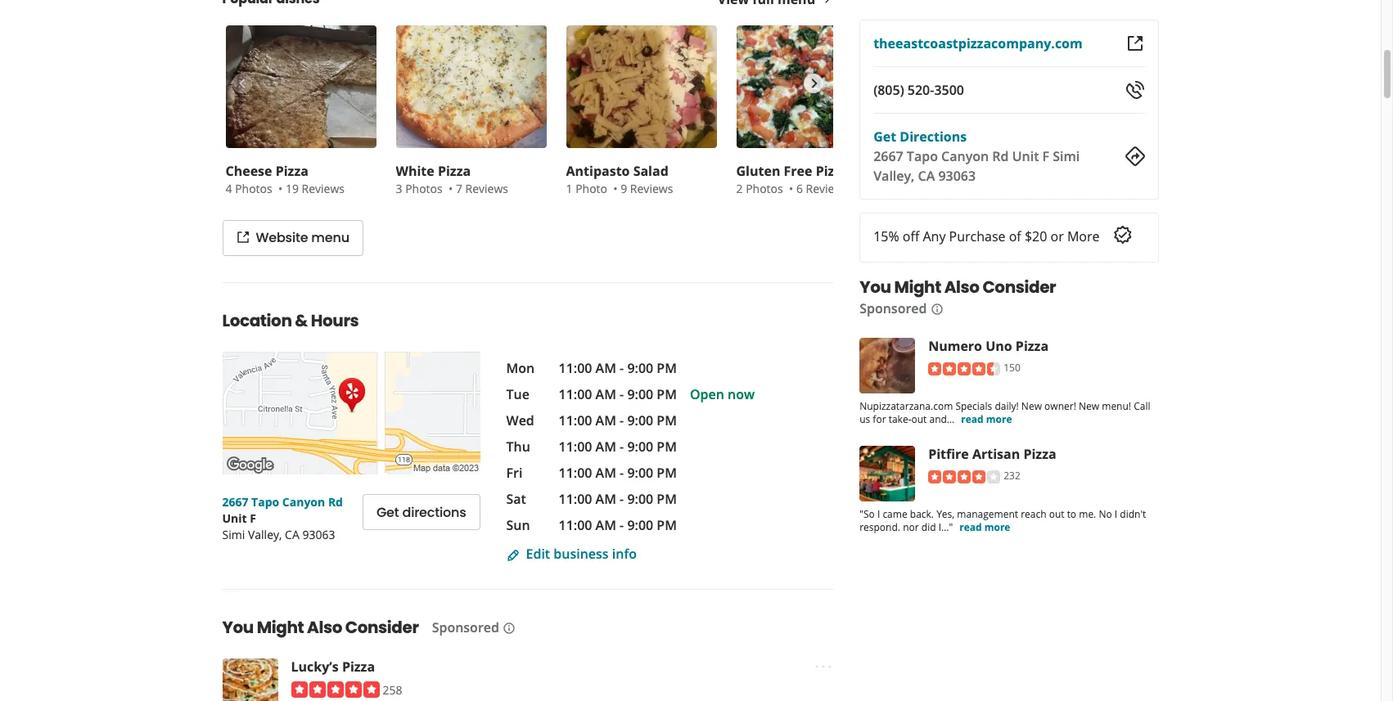 Task type: vqa. For each thing, say whether or not it's contained in the screenshot.
first field from left
no



Task type: locate. For each thing, give the bounding box(es) containing it.
or
[[1051, 228, 1064, 246]]

3 9:00 from the top
[[628, 412, 654, 430]]

0 horizontal spatial simi
[[222, 527, 245, 543]]

1 vertical spatial you
[[222, 617, 254, 640]]

photos down white
[[405, 181, 443, 197]]

2 9:00 from the top
[[628, 386, 654, 404]]

pizza up 7
[[438, 162, 471, 180]]

1 11:00 from the top
[[559, 360, 592, 378]]

out
[[912, 413, 927, 427], [1050, 508, 1065, 522]]

i right "so
[[878, 508, 881, 522]]

1 new from the left
[[1022, 400, 1043, 414]]

purchase
[[950, 228, 1006, 246]]

more for artisan
[[985, 521, 1011, 535]]

get left directions in the bottom of the page
[[377, 503, 399, 522]]

sponsored left 16 info v2 icon
[[860, 300, 927, 318]]

9:00 for sat
[[628, 491, 654, 509]]

read
[[962, 413, 984, 427], [960, 521, 982, 535]]

0 vertical spatial canyon
[[942, 147, 989, 165]]

7 pm from the top
[[657, 517, 677, 535]]

am for sun
[[596, 517, 617, 535]]

cheese
[[226, 162, 272, 180]]

simi down 2667 tapo canyon rd link
[[222, 527, 245, 543]]

0 vertical spatial out
[[912, 413, 927, 427]]

1 - from the top
[[620, 360, 624, 378]]

150
[[1004, 361, 1021, 375]]

ca down get directions link
[[918, 167, 935, 185]]

0 vertical spatial get
[[874, 128, 897, 146]]

pizza up 6 reviews
[[816, 162, 849, 180]]

1 vertical spatial more
[[985, 521, 1011, 535]]

11:00 am - 9:00 pm for wed
[[559, 412, 677, 430]]

1 horizontal spatial sponsored
[[860, 300, 927, 318]]

sponsored left 16 info v2 image
[[432, 619, 500, 637]]

simi inside get directions 2667 tapo canyon rd unit f simi valley, ca 93063
[[1053, 147, 1080, 165]]

0 vertical spatial 93063
[[939, 167, 976, 185]]

read more right i…"
[[960, 521, 1011, 535]]

1 horizontal spatial photos
[[405, 181, 443, 197]]

pizza inside gluten free pizza 2 photos
[[816, 162, 849, 180]]

photos for white
[[405, 181, 443, 197]]

1 horizontal spatial rd
[[993, 147, 1009, 165]]

new
[[1022, 400, 1043, 414], [1079, 400, 1100, 414]]

rd
[[993, 147, 1009, 165], [328, 495, 343, 510]]

1 vertical spatial 93063
[[303, 527, 335, 543]]

1 horizontal spatial get
[[874, 128, 897, 146]]

1 horizontal spatial ca
[[918, 167, 935, 185]]

photos down cheese
[[235, 181, 272, 197]]

5 11:00 am - 9:00 pm from the top
[[559, 464, 677, 482]]

2
[[737, 181, 743, 197]]

daily!
[[995, 400, 1019, 414]]

93063 down 2667 tapo canyon rd link
[[303, 527, 335, 543]]

valley,
[[874, 167, 915, 185], [248, 527, 282, 543]]

16 info v2 image
[[931, 303, 944, 316]]

7 9:00 from the top
[[628, 517, 654, 535]]

0 horizontal spatial i
[[878, 508, 881, 522]]

0 horizontal spatial canyon
[[282, 495, 325, 510]]

0 vertical spatial might
[[895, 276, 942, 299]]

1 horizontal spatial also
[[945, 276, 980, 299]]

might up 16 info v2 icon
[[895, 276, 942, 299]]

1 9:00 from the top
[[628, 360, 654, 378]]

canyon inside get directions 2667 tapo canyon rd unit f simi valley, ca 93063
[[942, 147, 989, 165]]

photos down gluten
[[746, 181, 783, 197]]

tapo
[[907, 147, 938, 165], [251, 495, 279, 510]]

might
[[895, 276, 942, 299], [257, 617, 304, 640]]

pizza up 19
[[276, 162, 309, 180]]

2667 inside 2667 tapo canyon rd unit f simi valley, ca 93063
[[222, 495, 249, 510]]

1 horizontal spatial out
[[1050, 508, 1065, 522]]

1 horizontal spatial new
[[1079, 400, 1100, 414]]

3
[[396, 181, 403, 197]]

pm for sun
[[657, 517, 677, 535]]

1 horizontal spatial unit
[[1013, 147, 1040, 165]]

"so i came back. yes, management reach out to me. no i didn't respond. nor did i…"
[[860, 508, 1147, 535]]

get inside get directions 2667 tapo canyon rd unit f simi valley, ca 93063
[[874, 128, 897, 146]]

also down purchase
[[945, 276, 980, 299]]

f down 2667 tapo canyon rd link
[[250, 511, 256, 527]]

11:00 am - 9:00 pm for fri
[[559, 464, 677, 482]]

2 pm from the top
[[657, 386, 677, 404]]

6 11:00 from the top
[[559, 491, 592, 509]]

0 vertical spatial simi
[[1053, 147, 1080, 165]]

1 horizontal spatial might
[[895, 276, 942, 299]]

pm
[[657, 360, 677, 378], [657, 386, 677, 404], [657, 412, 677, 430], [657, 438, 677, 456], [657, 464, 677, 482], [657, 491, 677, 509], [657, 517, 677, 535]]

unit up '$20'
[[1013, 147, 1040, 165]]

3 photos from the left
[[746, 181, 783, 197]]

6 11:00 am - 9:00 pm from the top
[[559, 491, 677, 509]]

3 - from the top
[[620, 412, 624, 430]]

and…
[[930, 413, 955, 427]]

also for 16 info v2 image
[[307, 617, 342, 640]]

f inside 2667 tapo canyon rd unit f simi valley, ca 93063
[[250, 511, 256, 527]]

you might also consider for 16 info v2 icon
[[860, 276, 1057, 299]]

reviews down salad
[[630, 181, 673, 197]]

11:00 am - 9:00 pm
[[559, 360, 677, 378], [559, 386, 677, 404], [559, 412, 677, 430], [559, 438, 677, 456], [559, 464, 677, 482], [559, 491, 677, 509], [559, 517, 677, 535]]

out inside "so i came back. yes, management reach out to me. no i didn't respond. nor did i…"
[[1050, 508, 1065, 522]]

photos inside white pizza 3 photos
[[405, 181, 443, 197]]

free
[[784, 162, 813, 180]]

0 horizontal spatial 2667
[[222, 495, 249, 510]]

16 external link v2 image
[[236, 231, 249, 244]]

get down (805)
[[874, 128, 897, 146]]

am for sat
[[596, 491, 617, 509]]

1 vertical spatial simi
[[222, 527, 245, 543]]

website menu
[[256, 228, 350, 247]]

consider for 16 info v2 image
[[345, 617, 419, 640]]

new right daily!
[[1022, 400, 1043, 414]]

pitfire artisan pizza
[[929, 446, 1057, 464]]

0 vertical spatial f
[[1043, 147, 1050, 165]]

2 horizontal spatial photos
[[746, 181, 783, 197]]

white pizza 3 photos
[[396, 162, 471, 197]]

am for fri
[[596, 464, 617, 482]]

7 11:00 from the top
[[559, 517, 592, 535]]

1 vertical spatial rd
[[328, 495, 343, 510]]

7 - from the top
[[620, 517, 624, 535]]

directions
[[900, 128, 967, 146]]

consider down of
[[983, 276, 1057, 299]]

0 horizontal spatial photos
[[235, 181, 272, 197]]

reviews right 6
[[806, 181, 849, 197]]

take-
[[889, 413, 912, 427]]

2 reviews from the left
[[466, 181, 509, 197]]

0 horizontal spatial f
[[250, 511, 256, 527]]

open
[[690, 386, 725, 404]]

0 vertical spatial also
[[945, 276, 980, 299]]

9:00 for thu
[[628, 438, 654, 456]]

1 vertical spatial might
[[257, 617, 304, 640]]

0 horizontal spatial might
[[257, 617, 304, 640]]

0 vertical spatial rd
[[993, 147, 1009, 165]]

read more for uno
[[962, 413, 1013, 427]]

1
[[566, 181, 573, 197]]

1 vertical spatial out
[[1050, 508, 1065, 522]]

get for get directions 2667 tapo canyon rd unit f simi valley, ca 93063
[[874, 128, 897, 146]]

1 horizontal spatial valley,
[[874, 167, 915, 185]]

11:00 for sat
[[559, 491, 592, 509]]

read more link right i…"
[[960, 521, 1011, 535]]

read more
[[962, 413, 1013, 427], [960, 521, 1011, 535]]

0 vertical spatial tapo
[[907, 147, 938, 165]]

respond.
[[860, 521, 901, 535]]

1 vertical spatial read
[[960, 521, 982, 535]]

1 11:00 am - 9:00 pm from the top
[[559, 360, 677, 378]]

6 - from the top
[[620, 491, 624, 509]]

you for 16 info v2 image
[[222, 617, 254, 640]]

read right and…
[[962, 413, 984, 427]]

3 reviews from the left
[[630, 181, 673, 197]]

9:00 for mon
[[628, 360, 654, 378]]

unit inside get directions 2667 tapo canyon rd unit f simi valley, ca 93063
[[1013, 147, 1040, 165]]

valley, down 2667 tapo canyon rd link
[[248, 527, 282, 543]]

4 reviews from the left
[[806, 181, 849, 197]]

1 reviews from the left
[[302, 181, 345, 197]]

5 - from the top
[[620, 464, 624, 482]]

pm for mon
[[657, 360, 677, 378]]

menu element
[[196, 0, 891, 256]]

3 11:00 from the top
[[559, 412, 592, 430]]

nupizzatarzana.com
[[860, 400, 954, 414]]

2 11:00 from the top
[[559, 386, 592, 404]]

0 vertical spatial unit
[[1013, 147, 1040, 165]]

0 vertical spatial read more link
[[962, 413, 1013, 427]]

0 horizontal spatial 93063
[[303, 527, 335, 543]]

0 horizontal spatial consider
[[345, 617, 419, 640]]

24 directions v2 image
[[1126, 147, 1145, 166]]

0 vertical spatial valley,
[[874, 167, 915, 185]]

1 horizontal spatial 2667
[[874, 147, 904, 165]]

0 horizontal spatial you
[[222, 617, 254, 640]]

4 am from the top
[[596, 438, 617, 456]]

6 9:00 from the top
[[628, 491, 654, 509]]

off
[[903, 228, 920, 246]]

cheese pizza 4 photos
[[226, 162, 309, 197]]

also up lucky's pizza link
[[307, 617, 342, 640]]

reviews for gluten free pizza
[[806, 181, 849, 197]]

7 am from the top
[[596, 517, 617, 535]]

1 vertical spatial valley,
[[248, 527, 282, 543]]

location & hours element
[[196, 283, 860, 563]]

1 horizontal spatial simi
[[1053, 147, 1080, 165]]

reach
[[1021, 508, 1047, 522]]

simi left 24 directions v2 'image'
[[1053, 147, 1080, 165]]

pizza
[[276, 162, 309, 180], [438, 162, 471, 180], [816, 162, 849, 180], [1016, 337, 1049, 355], [1024, 446, 1057, 464], [342, 658, 375, 676]]

0 horizontal spatial new
[[1022, 400, 1043, 414]]

93063 down directions on the right top of page
[[939, 167, 976, 185]]

1 vertical spatial canyon
[[282, 495, 325, 510]]

0 vertical spatial more
[[987, 413, 1013, 427]]

1 horizontal spatial you
[[860, 276, 892, 299]]

photo
[[576, 181, 608, 197]]

ca down 2667 tapo canyon rd link
[[285, 527, 300, 543]]

valley, inside 2667 tapo canyon rd unit f simi valley, ca 93063
[[248, 527, 282, 543]]

11:00 am - 9:00 pm for thu
[[559, 438, 677, 456]]

2 am from the top
[[596, 386, 617, 404]]

3 pm from the top
[[657, 412, 677, 430]]

1 vertical spatial 2667
[[222, 495, 249, 510]]

0 vertical spatial ca
[[918, 167, 935, 185]]

valley, down get directions link
[[874, 167, 915, 185]]

0 horizontal spatial ca
[[285, 527, 300, 543]]

1 vertical spatial you might also consider
[[222, 617, 419, 640]]

you might also consider up 16 info v2 icon
[[860, 276, 1057, 299]]

0 horizontal spatial out
[[912, 413, 927, 427]]

0 vertical spatial you
[[860, 276, 892, 299]]

1 vertical spatial read more
[[960, 521, 1011, 535]]

website menu link
[[222, 220, 363, 256]]

93063 inside get directions 2667 tapo canyon rd unit f simi valley, ca 93063
[[939, 167, 976, 185]]

5 pm from the top
[[657, 464, 677, 482]]

0 horizontal spatial sponsored
[[432, 619, 500, 637]]

4 9:00 from the top
[[628, 438, 654, 456]]

more
[[987, 413, 1013, 427], [985, 521, 1011, 535]]

open now
[[690, 386, 755, 404]]

93063
[[939, 167, 976, 185], [303, 527, 335, 543]]

read more up pitfire artisan pizza
[[962, 413, 1013, 427]]

93063 inside 2667 tapo canyon rd unit f simi valley, ca 93063
[[303, 527, 335, 543]]

get inside location & hours element
[[377, 503, 399, 522]]

get directions link
[[363, 495, 480, 531]]

me.
[[1080, 508, 1097, 522]]

24 phone v2 image
[[1126, 80, 1145, 100]]

4 11:00 from the top
[[559, 438, 592, 456]]

1 am from the top
[[596, 360, 617, 378]]

-
[[620, 360, 624, 378], [620, 386, 624, 404], [620, 412, 624, 430], [620, 438, 624, 456], [620, 464, 624, 482], [620, 491, 624, 509], [620, 517, 624, 535]]

unit down 2667 tapo canyon rd link
[[222, 511, 247, 527]]

1 horizontal spatial you might also consider
[[860, 276, 1057, 299]]

0 horizontal spatial get
[[377, 503, 399, 522]]

1 vertical spatial sponsored
[[432, 619, 500, 637]]

you up the lucky's pizza image
[[222, 617, 254, 640]]

9:00
[[628, 360, 654, 378], [628, 386, 654, 404], [628, 412, 654, 430], [628, 438, 654, 456], [628, 464, 654, 482], [628, 491, 654, 509], [628, 517, 654, 535]]

2 - from the top
[[620, 386, 624, 404]]

1 pm from the top
[[657, 360, 677, 378]]

1 horizontal spatial 93063
[[939, 167, 976, 185]]

more up artisan
[[987, 413, 1013, 427]]

1 horizontal spatial canyon
[[942, 147, 989, 165]]

rd inside 2667 tapo canyon rd unit f simi valley, ca 93063
[[328, 495, 343, 510]]

f up '$20'
[[1043, 147, 1050, 165]]

pm for fri
[[657, 464, 677, 482]]

out left and…
[[912, 413, 927, 427]]

1 vertical spatial ca
[[285, 527, 300, 543]]

0 horizontal spatial unit
[[222, 511, 247, 527]]

16 info v2 image
[[503, 622, 516, 635]]

0 vertical spatial sponsored
[[860, 300, 927, 318]]

consider up lucky's pizza link
[[345, 617, 419, 640]]

1 horizontal spatial consider
[[983, 276, 1057, 299]]

sat
[[507, 491, 526, 509]]

0 vertical spatial read more
[[962, 413, 1013, 427]]

1 horizontal spatial f
[[1043, 147, 1050, 165]]

6 am from the top
[[596, 491, 617, 509]]

might up lucky's
[[257, 617, 304, 640]]

nupizzatarzana.com specials daily! new owner! new menu! call us for take-out and…
[[860, 400, 1151, 427]]

us
[[860, 413, 871, 427]]

0 horizontal spatial tapo
[[251, 495, 279, 510]]

24 check in v2 image
[[1113, 226, 1133, 245]]

0 vertical spatial consider
[[983, 276, 1057, 299]]

more left reach
[[985, 521, 1011, 535]]

you might also consider up lucky's
[[222, 617, 419, 640]]

canyon inside 2667 tapo canyon rd unit f simi valley, ca 93063
[[282, 495, 325, 510]]

i right no at the bottom right of the page
[[1115, 508, 1118, 522]]

reviews right 7
[[466, 181, 509, 197]]

9:00 for wed
[[628, 412, 654, 430]]

5 am from the top
[[596, 464, 617, 482]]

valley, inside get directions 2667 tapo canyon rd unit f simi valley, ca 93063
[[874, 167, 915, 185]]

photos inside cheese pizza 4 photos
[[235, 181, 272, 197]]

read right i…"
[[960, 521, 982, 535]]

you down '15%'
[[860, 276, 892, 299]]

white pizza image
[[396, 25, 547, 148]]

2 11:00 am - 9:00 pm from the top
[[559, 386, 677, 404]]

- for mon
[[620, 360, 624, 378]]

4 11:00 am - 9:00 pm from the top
[[559, 438, 677, 456]]

11:00 for thu
[[559, 438, 592, 456]]

salad
[[634, 162, 669, 180]]

no
[[1099, 508, 1113, 522]]

lucky's pizza image
[[222, 659, 278, 702]]

reviews right 19
[[302, 181, 345, 197]]

4 - from the top
[[620, 438, 624, 456]]

1 photos from the left
[[235, 181, 272, 197]]

gluten free pizza image
[[737, 25, 887, 148]]

1 vertical spatial also
[[307, 617, 342, 640]]

1 vertical spatial get
[[377, 503, 399, 522]]

0 vertical spatial 2667
[[874, 147, 904, 165]]

am
[[596, 360, 617, 378], [596, 386, 617, 404], [596, 412, 617, 430], [596, 438, 617, 456], [596, 464, 617, 482], [596, 491, 617, 509], [596, 517, 617, 535]]

1 vertical spatial consider
[[345, 617, 419, 640]]

photos
[[235, 181, 272, 197], [405, 181, 443, 197], [746, 181, 783, 197]]

uno
[[986, 337, 1013, 355]]

0 horizontal spatial rd
[[328, 495, 343, 510]]

came
[[883, 508, 908, 522]]

more for uno
[[987, 413, 1013, 427]]

3 11:00 am - 9:00 pm from the top
[[559, 412, 677, 430]]

0 horizontal spatial also
[[307, 617, 342, 640]]

location
[[222, 310, 292, 332]]

1 vertical spatial tapo
[[251, 495, 279, 510]]

map image
[[222, 352, 480, 475]]

simi
[[1053, 147, 1080, 165], [222, 527, 245, 543]]

2 photos from the left
[[405, 181, 443, 197]]

unit
[[1013, 147, 1040, 165], [222, 511, 247, 527]]

1 vertical spatial unit
[[222, 511, 247, 527]]

11:00 am - 9:00 pm for sat
[[559, 491, 677, 509]]

1 vertical spatial f
[[250, 511, 256, 527]]

11:00 for fri
[[559, 464, 592, 482]]

get directions
[[377, 503, 466, 522]]

7
[[456, 181, 463, 197]]

11:00 am - 9:00 pm for sun
[[559, 517, 677, 535]]

reviews for white pizza
[[466, 181, 509, 197]]

- for fri
[[620, 464, 624, 482]]

reviews
[[302, 181, 345, 197], [466, 181, 509, 197], [630, 181, 673, 197], [806, 181, 849, 197]]

didn't
[[1121, 508, 1147, 522]]

also
[[945, 276, 980, 299], [307, 617, 342, 640]]

pizza right artisan
[[1024, 446, 1057, 464]]

0 vertical spatial read
[[962, 413, 984, 427]]

might for 16 info v2 image
[[257, 617, 304, 640]]

0 horizontal spatial valley,
[[248, 527, 282, 543]]

9:00 for fri
[[628, 464, 654, 482]]

1 horizontal spatial tapo
[[907, 147, 938, 165]]

11:00 am - 9:00 pm for mon
[[559, 360, 677, 378]]

4 pm from the top
[[657, 438, 677, 456]]

theeastcoastpizzacompany.com link
[[874, 34, 1083, 52]]

1 vertical spatial read more link
[[960, 521, 1011, 535]]

photos for cheese
[[235, 181, 272, 197]]

0 vertical spatial you might also consider
[[860, 276, 1057, 299]]

5 9:00 from the top
[[628, 464, 654, 482]]

read more link up pitfire artisan pizza
[[962, 413, 1013, 427]]

directions
[[403, 503, 466, 522]]

11:00 for sun
[[559, 517, 592, 535]]

info
[[612, 545, 637, 563]]

out left 'to'
[[1050, 508, 1065, 522]]

mon
[[507, 360, 535, 378]]

2667
[[874, 147, 904, 165], [222, 495, 249, 510]]

any
[[923, 228, 946, 246]]

2667 tapo canyon rd link
[[222, 495, 343, 510]]

pizza inside white pizza 3 photos
[[438, 162, 471, 180]]

1 horizontal spatial i
[[1115, 508, 1118, 522]]

5 11:00 from the top
[[559, 464, 592, 482]]

4
[[226, 181, 232, 197]]

7 11:00 am - 9:00 pm from the top
[[559, 517, 677, 535]]

0 horizontal spatial you might also consider
[[222, 617, 419, 640]]

am for tue
[[596, 386, 617, 404]]

pm for sat
[[657, 491, 677, 509]]

new left menu!
[[1079, 400, 1100, 414]]

11:00
[[559, 360, 592, 378], [559, 386, 592, 404], [559, 412, 592, 430], [559, 438, 592, 456], [559, 464, 592, 482], [559, 491, 592, 509], [559, 517, 592, 535]]

6 pm from the top
[[657, 491, 677, 509]]

3 am from the top
[[596, 412, 617, 430]]



Task type: describe. For each thing, give the bounding box(es) containing it.
11:00 for mon
[[559, 360, 592, 378]]

1 i from the left
[[878, 508, 881, 522]]

pizza inside cheese pizza 4 photos
[[276, 162, 309, 180]]

fri
[[507, 464, 523, 482]]

rd inside get directions 2667 tapo canyon rd unit f simi valley, ca 93063
[[993, 147, 1009, 165]]

white
[[396, 162, 435, 180]]

9
[[621, 181, 628, 197]]

menu!
[[1102, 400, 1132, 414]]

numero uno pizza image
[[860, 338, 916, 394]]

get directions link
[[874, 128, 967, 146]]

out inside the nupizzatarzana.com specials daily! new owner! new menu! call us for take-out and…
[[912, 413, 927, 427]]

- for sun
[[620, 517, 624, 535]]

- for sat
[[620, 491, 624, 509]]

read for numero
[[962, 413, 984, 427]]

pitfire artisan pizza link
[[929, 446, 1057, 464]]

sun
[[507, 517, 530, 535]]

4 star rating image
[[929, 471, 1001, 484]]

artisan
[[973, 446, 1021, 464]]

lucky's pizza link
[[291, 658, 375, 676]]

numero
[[929, 337, 983, 355]]

get directions 2667 tapo canyon rd unit f simi valley, ca 93063
[[874, 128, 1080, 185]]

gluten free pizza 2 photos
[[737, 162, 849, 197]]

ca inside get directions 2667 tapo canyon rd unit f simi valley, ca 93063
[[918, 167, 935, 185]]

- for tue
[[620, 386, 624, 404]]

photos inside gluten free pizza 2 photos
[[746, 181, 783, 197]]

7 reviews
[[456, 181, 509, 197]]

gluten
[[737, 162, 781, 180]]

sponsored for 16 info v2 image
[[432, 619, 500, 637]]

ca inside 2667 tapo canyon rd unit f simi valley, ca 93063
[[285, 527, 300, 543]]

simi inside 2667 tapo canyon rd unit f simi valley, ca 93063
[[222, 527, 245, 543]]

15%
[[874, 228, 900, 246]]

pm for wed
[[657, 412, 677, 430]]

11:00 for tue
[[559, 386, 592, 404]]

read more link for uno
[[962, 413, 1013, 427]]

thu
[[507, 438, 531, 456]]

yes,
[[937, 508, 955, 522]]

read for pitfire
[[960, 521, 982, 535]]

website
[[256, 228, 308, 247]]

11:00 am - 9:00 pm for tue
[[559, 386, 677, 404]]

tue
[[507, 386, 530, 404]]

theeastcoastpizzacompany.com
[[874, 34, 1083, 52]]

of
[[1010, 228, 1022, 246]]

call
[[1134, 400, 1151, 414]]

edit
[[526, 545, 550, 563]]

6 reviews
[[797, 181, 849, 197]]

hours
[[311, 310, 359, 332]]

11:00 for wed
[[559, 412, 592, 430]]

next image
[[805, 74, 823, 93]]

antipasto salad 1 photo
[[566, 162, 669, 197]]

6
[[797, 181, 803, 197]]

reviews for antipasto salad
[[630, 181, 673, 197]]

cheese pizza image
[[226, 25, 376, 148]]

back.
[[910, 508, 934, 522]]

get for get directions
[[377, 503, 399, 522]]

9:00 for sun
[[628, 517, 654, 535]]

nor
[[903, 521, 919, 535]]

2 i from the left
[[1115, 508, 1118, 522]]

(805)
[[874, 81, 905, 99]]

16 pencil v2 image
[[507, 549, 520, 562]]

15% off any purchase of $20 or more
[[874, 228, 1100, 246]]

pitfire artisan pizza image
[[860, 446, 916, 502]]

menu
[[311, 228, 350, 247]]

2 new from the left
[[1079, 400, 1100, 414]]

24 more v2 image
[[814, 658, 834, 678]]

am for wed
[[596, 412, 617, 430]]

9 reviews
[[621, 181, 673, 197]]

am for mon
[[596, 360, 617, 378]]

tapo inside 2667 tapo canyon rd unit f simi valley, ca 93063
[[251, 495, 279, 510]]

you might also consider for 16 info v2 image
[[222, 617, 419, 640]]

edit business info button
[[507, 545, 637, 563]]

- for thu
[[620, 438, 624, 456]]

edit business info
[[526, 545, 637, 563]]

tapo inside get directions 2667 tapo canyon rd unit f simi valley, ca 93063
[[907, 147, 938, 165]]

4.5 star rating image
[[929, 363, 1001, 376]]

3500
[[935, 81, 965, 99]]

sponsored for 16 info v2 icon
[[860, 300, 927, 318]]

numero uno pizza
[[929, 337, 1049, 355]]

owner!
[[1045, 400, 1077, 414]]

read more link for artisan
[[960, 521, 1011, 535]]

- for wed
[[620, 412, 624, 430]]

258
[[383, 683, 403, 698]]

consider for 16 info v2 icon
[[983, 276, 1057, 299]]

5 star rating image
[[291, 683, 380, 699]]

did
[[922, 521, 936, 535]]

you for 16 info v2 icon
[[860, 276, 892, 299]]

wed
[[507, 412, 535, 430]]

pizza up 5 star rating "image"
[[342, 658, 375, 676]]

more
[[1068, 228, 1100, 246]]

9:00 for tue
[[628, 386, 654, 404]]

previous image
[[232, 74, 250, 93]]

2667 inside get directions 2667 tapo canyon rd unit f simi valley, ca 93063
[[874, 147, 904, 165]]

"so
[[860, 508, 875, 522]]

specials
[[956, 400, 993, 414]]

pm for thu
[[657, 438, 677, 456]]

(805) 520-3500
[[874, 81, 965, 99]]

19
[[286, 181, 299, 197]]

lucky's
[[291, 658, 339, 676]]

24 external link v2 image
[[1126, 34, 1145, 53]]

read more for artisan
[[960, 521, 1011, 535]]

520-
[[908, 81, 935, 99]]

numero uno pizza link
[[929, 337, 1049, 355]]

also for 16 info v2 icon
[[945, 276, 980, 299]]

f inside get directions 2667 tapo canyon rd unit f simi valley, ca 93063
[[1043, 147, 1050, 165]]

i…"
[[939, 521, 953, 535]]

&
[[295, 310, 308, 332]]

antipasto salad image
[[566, 25, 717, 148]]

lucky's pizza
[[291, 658, 375, 676]]

232
[[1004, 469, 1021, 483]]

might for 16 info v2 icon
[[895, 276, 942, 299]]

14 chevron right outline image
[[822, 0, 834, 5]]

$20
[[1025, 228, 1048, 246]]

pitfire
[[929, 446, 970, 464]]

reviews for cheese pizza
[[302, 181, 345, 197]]

location & hours
[[222, 310, 359, 332]]

pm for tue
[[657, 386, 677, 404]]

pizza up 150
[[1016, 337, 1049, 355]]

2667 tapo canyon rd unit f simi valley, ca 93063
[[222, 495, 343, 543]]

now
[[728, 386, 755, 404]]

management
[[958, 508, 1019, 522]]

19 reviews
[[286, 181, 345, 197]]

to
[[1068, 508, 1077, 522]]

unit inside 2667 tapo canyon rd unit f simi valley, ca 93063
[[222, 511, 247, 527]]

am for thu
[[596, 438, 617, 456]]

business
[[554, 545, 609, 563]]



